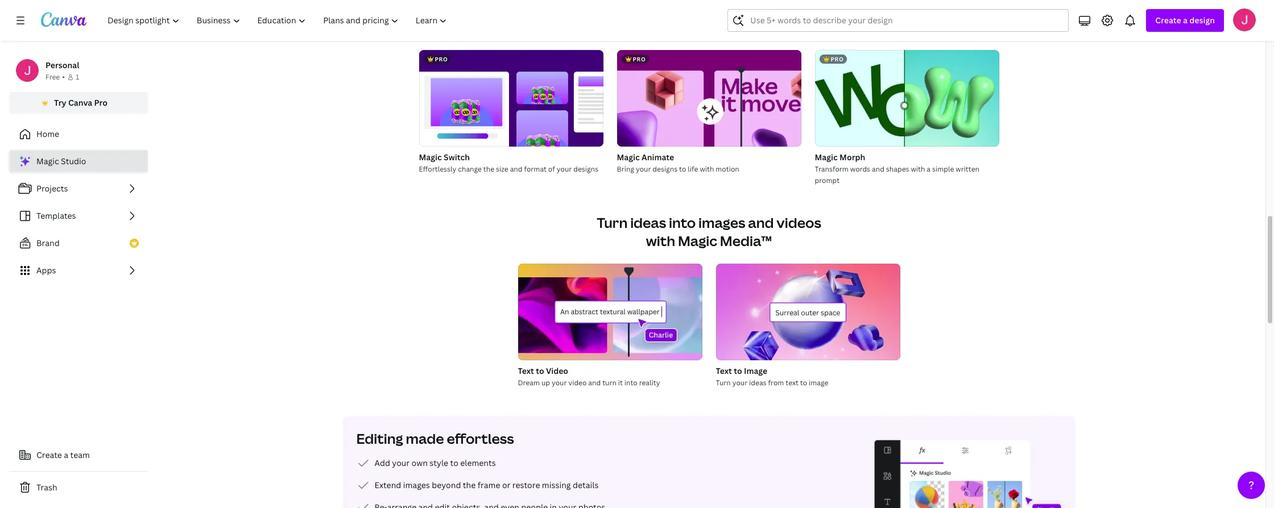 Task type: describe. For each thing, give the bounding box(es) containing it.
create a team
[[36, 450, 90, 461]]

made
[[406, 430, 444, 448]]

with inside magic animate bring your designs to life with motion
[[700, 164, 714, 174]]

magic morph group
[[815, 50, 999, 187]]

size
[[496, 164, 508, 174]]

ideas inside turn ideas into images and videos with magic media™
[[631, 213, 666, 232]]

words
[[850, 164, 871, 174]]

ideas inside text to image turn your ideas from text to image
[[749, 378, 767, 388]]

add your own style to elements
[[375, 458, 496, 469]]

projects link
[[9, 178, 148, 200]]

magic switch group
[[419, 50, 603, 175]]

magic morph image
[[815, 50, 999, 147]]

and inside turn ideas into images and videos with magic media™
[[748, 213, 774, 232]]

brand link
[[9, 232, 148, 255]]

effortlessly
[[419, 164, 457, 174]]

0 horizontal spatial images
[[403, 480, 430, 491]]

list containing magic studio
[[9, 150, 148, 282]]

pro for morph
[[831, 55, 844, 63]]

life
[[688, 164, 698, 174]]

your inside text to image turn your ideas from text to image
[[733, 378, 748, 388]]

motion
[[716, 164, 740, 174]]

magic switch effortlessly change the size and format of your designs
[[419, 152, 599, 174]]

text to video group
[[518, 264, 702, 389]]

james peterson image
[[1234, 9, 1256, 31]]

magic inside magic studio link
[[36, 156, 59, 167]]

group for text to image
[[716, 264, 900, 361]]

top level navigation element
[[100, 9, 457, 32]]

simple
[[933, 164, 954, 174]]

image
[[809, 378, 829, 388]]

designs inside magic switch effortlessly change the size and format of your designs
[[574, 164, 599, 174]]

own
[[412, 458, 428, 469]]

free •
[[46, 72, 65, 82]]

magic for magic morph
[[815, 152, 838, 163]]

and inside magic switch effortlessly change the size and format of your designs
[[510, 164, 523, 174]]

try canva pro
[[54, 97, 107, 108]]

dream
[[518, 378, 540, 388]]

your inside magic animate bring your designs to life with motion
[[636, 164, 651, 174]]

to right text
[[800, 378, 807, 388]]

group for text to video
[[518, 264, 702, 361]]

beyond
[[432, 480, 461, 491]]

•
[[62, 72, 65, 82]]

designs inside magic animate bring your designs to life with motion
[[653, 164, 678, 174]]

studio
[[61, 156, 86, 167]]

reality
[[639, 378, 660, 388]]

switch
[[444, 152, 470, 163]]

the inside magic switch effortlessly change the size and format of your designs
[[484, 164, 495, 174]]

magic for magic switch
[[419, 152, 442, 163]]

magic switch image
[[419, 50, 603, 147]]

text to video image
[[518, 264, 702, 361]]

a for design
[[1183, 15, 1188, 26]]

with for magic morph transform words and shapes with a simple written prompt
[[911, 164, 925, 174]]

your inside magic switch effortlessly change the size and format of your designs
[[557, 164, 572, 174]]

free
[[46, 72, 60, 82]]

home
[[36, 129, 59, 139]]

text for text to image
[[716, 366, 732, 377]]

extend images beyond the frame or restore missing details
[[375, 480, 599, 491]]

editing
[[356, 430, 403, 448]]

morph
[[840, 152, 866, 163]]

your inside text to video dream up your video and turn it into reality
[[552, 378, 567, 388]]

magic inside turn ideas into images and videos with magic media™
[[678, 232, 717, 250]]

team
[[70, 450, 90, 461]]

text to image image
[[716, 264, 900, 361]]

into inside turn ideas into images and videos with magic media™
[[669, 213, 696, 232]]

and inside text to video dream up your video and turn it into reality
[[589, 378, 601, 388]]

list containing add your own style to elements
[[356, 457, 606, 509]]

templates
[[36, 211, 76, 221]]

brand
[[36, 238, 60, 249]]

to left image
[[734, 366, 742, 377]]

or
[[502, 480, 511, 491]]

restore
[[513, 480, 540, 491]]

magic studio
[[36, 156, 86, 167]]

prompt
[[815, 176, 840, 185]]

extend
[[375, 480, 401, 491]]

editing made effortless
[[356, 430, 514, 448]]



Task type: locate. For each thing, give the bounding box(es) containing it.
0 horizontal spatial pro group
[[419, 50, 603, 147]]

1 vertical spatial a
[[927, 164, 931, 174]]

create for create a design
[[1156, 15, 1182, 26]]

your right bring
[[636, 164, 651, 174]]

it
[[618, 378, 623, 388]]

pro inside magic animate group
[[633, 55, 646, 63]]

missing
[[542, 480, 571, 491]]

magic inside magic switch effortlessly change the size and format of your designs
[[419, 152, 442, 163]]

magic left "media™"
[[678, 232, 717, 250]]

magic up the transform
[[815, 152, 838, 163]]

video
[[546, 366, 568, 377]]

to
[[679, 164, 686, 174], [536, 366, 544, 377], [734, 366, 742, 377], [800, 378, 807, 388], [450, 458, 459, 469]]

into right it
[[625, 378, 638, 388]]

and
[[510, 164, 523, 174], [872, 164, 885, 174], [748, 213, 774, 232], [589, 378, 601, 388]]

add
[[375, 458, 390, 469]]

image
[[744, 366, 768, 377]]

from
[[768, 378, 784, 388]]

text for text to video
[[518, 366, 534, 377]]

1 horizontal spatial turn
[[716, 378, 731, 388]]

0 horizontal spatial ideas
[[631, 213, 666, 232]]

0 horizontal spatial with
[[646, 232, 675, 250]]

pro
[[94, 97, 107, 108]]

1 vertical spatial create
[[36, 450, 62, 461]]

list
[[9, 150, 148, 282], [356, 457, 606, 509]]

2 group from the left
[[716, 264, 900, 361]]

with for turn ideas into images and videos with magic media™
[[646, 232, 675, 250]]

a inside button
[[64, 450, 68, 461]]

into
[[669, 213, 696, 232], [625, 378, 638, 388]]

pro inside magic morph group
[[831, 55, 844, 63]]

magic for magic animate
[[617, 152, 640, 163]]

pro group for magic animate
[[617, 50, 801, 147]]

into inside text to video dream up your video and turn it into reality
[[625, 378, 638, 388]]

the left frame in the bottom left of the page
[[463, 480, 476, 491]]

0 horizontal spatial list
[[9, 150, 148, 282]]

0 horizontal spatial the
[[463, 480, 476, 491]]

turn down bring
[[597, 213, 628, 232]]

1 vertical spatial into
[[625, 378, 638, 388]]

pro inside magic switch group
[[435, 55, 448, 63]]

apps
[[36, 265, 56, 276]]

2 horizontal spatial a
[[1183, 15, 1188, 26]]

0 horizontal spatial a
[[64, 450, 68, 461]]

0 vertical spatial create
[[1156, 15, 1182, 26]]

pro group
[[419, 50, 603, 147], [617, 50, 801, 147], [815, 50, 999, 147]]

0 vertical spatial images
[[699, 213, 746, 232]]

designs right of
[[574, 164, 599, 174]]

create inside button
[[36, 450, 62, 461]]

turn inside turn ideas into images and videos with magic media™
[[597, 213, 628, 232]]

1 vertical spatial ideas
[[749, 378, 767, 388]]

design
[[1190, 15, 1215, 26]]

projects
[[36, 183, 68, 194]]

and left turn
[[589, 378, 601, 388]]

2 pro from the left
[[633, 55, 646, 63]]

1 horizontal spatial pro
[[633, 55, 646, 63]]

turn inside text to image turn your ideas from text to image
[[716, 378, 731, 388]]

0 horizontal spatial designs
[[574, 164, 599, 174]]

to inside magic animate bring your designs to life with motion
[[679, 164, 686, 174]]

pro group for magic morph
[[815, 50, 999, 147]]

magic up bring
[[617, 152, 640, 163]]

images inside turn ideas into images and videos with magic media™
[[699, 213, 746, 232]]

pro group for magic switch
[[419, 50, 603, 147]]

0 horizontal spatial into
[[625, 378, 638, 388]]

into down life
[[669, 213, 696, 232]]

1 horizontal spatial pro group
[[617, 50, 801, 147]]

1 horizontal spatial text
[[716, 366, 732, 377]]

turn left from
[[716, 378, 731, 388]]

images
[[699, 213, 746, 232], [403, 480, 430, 491]]

your
[[557, 164, 572, 174], [636, 164, 651, 174], [552, 378, 567, 388], [733, 378, 748, 388], [392, 458, 410, 469]]

to inside text to video dream up your video and turn it into reality
[[536, 366, 544, 377]]

1 vertical spatial the
[[463, 480, 476, 491]]

magic left studio
[[36, 156, 59, 167]]

1 pro group from the left
[[419, 50, 603, 147]]

designs down the animate on the right top of page
[[653, 164, 678, 174]]

text inside text to image turn your ideas from text to image
[[716, 366, 732, 377]]

and inside magic morph transform words and shapes with a simple written prompt
[[872, 164, 885, 174]]

0 horizontal spatial text
[[518, 366, 534, 377]]

1 horizontal spatial a
[[927, 164, 931, 174]]

create a design button
[[1147, 9, 1224, 32]]

1 horizontal spatial ideas
[[749, 378, 767, 388]]

1 horizontal spatial the
[[484, 164, 495, 174]]

create inside dropdown button
[[1156, 15, 1182, 26]]

3 pro from the left
[[831, 55, 844, 63]]

turn
[[597, 213, 628, 232], [716, 378, 731, 388]]

your right 'add'
[[392, 458, 410, 469]]

try canva pro button
[[9, 92, 148, 114]]

format
[[524, 164, 547, 174]]

style
[[430, 458, 448, 469]]

1 designs from the left
[[574, 164, 599, 174]]

2 pro group from the left
[[617, 50, 801, 147]]

2 vertical spatial a
[[64, 450, 68, 461]]

1 horizontal spatial into
[[669, 213, 696, 232]]

1 vertical spatial turn
[[716, 378, 731, 388]]

text to video dream up your video and turn it into reality
[[518, 366, 660, 388]]

to up up
[[536, 366, 544, 377]]

text up dream
[[518, 366, 534, 377]]

of
[[548, 164, 555, 174]]

pro for switch
[[435, 55, 448, 63]]

3 pro group from the left
[[815, 50, 999, 147]]

create left team
[[36, 450, 62, 461]]

1 group from the left
[[518, 264, 702, 361]]

and right size
[[510, 164, 523, 174]]

0 horizontal spatial turn
[[597, 213, 628, 232]]

a left team
[[64, 450, 68, 461]]

with inside magic morph transform words and shapes with a simple written prompt
[[911, 164, 925, 174]]

transform
[[815, 164, 849, 174]]

ideas
[[631, 213, 666, 232], [749, 378, 767, 388]]

shapes
[[886, 164, 910, 174]]

1 horizontal spatial create
[[1156, 15, 1182, 26]]

the left size
[[484, 164, 495, 174]]

0 vertical spatial into
[[669, 213, 696, 232]]

your down 'video'
[[552, 378, 567, 388]]

your right of
[[557, 164, 572, 174]]

1 text from the left
[[518, 366, 534, 377]]

Search search field
[[751, 10, 1047, 31]]

0 vertical spatial list
[[9, 150, 148, 282]]

try
[[54, 97, 66, 108]]

1 horizontal spatial group
[[716, 264, 900, 361]]

and left videos
[[748, 213, 774, 232]]

1 horizontal spatial with
[[700, 164, 714, 174]]

0 vertical spatial turn
[[597, 213, 628, 232]]

magic studio link
[[9, 150, 148, 173]]

magic animate bring your designs to life with motion
[[617, 152, 740, 174]]

0 horizontal spatial create
[[36, 450, 62, 461]]

1 vertical spatial images
[[403, 480, 430, 491]]

turn
[[603, 378, 617, 388]]

templates link
[[9, 205, 148, 228]]

1 vertical spatial list
[[356, 457, 606, 509]]

0 vertical spatial a
[[1183, 15, 1188, 26]]

create a design
[[1156, 15, 1215, 26]]

your down image
[[733, 378, 748, 388]]

text left image
[[716, 366, 732, 377]]

bring
[[617, 164, 634, 174]]

magic morph transform words and shapes with a simple written prompt
[[815, 152, 980, 185]]

0 vertical spatial the
[[484, 164, 495, 174]]

animate
[[642, 152, 674, 163]]

a left design
[[1183, 15, 1188, 26]]

0 horizontal spatial group
[[518, 264, 702, 361]]

magic
[[419, 152, 442, 163], [617, 152, 640, 163], [815, 152, 838, 163], [36, 156, 59, 167], [678, 232, 717, 250]]

pro for animate
[[633, 55, 646, 63]]

magic animate image
[[617, 50, 801, 147]]

2 text from the left
[[716, 366, 732, 377]]

a inside magic morph transform words and shapes with a simple written prompt
[[927, 164, 931, 174]]

magic inside magic morph transform words and shapes with a simple written prompt
[[815, 152, 838, 163]]

group
[[518, 264, 702, 361], [716, 264, 900, 361]]

text inside text to video dream up your video and turn it into reality
[[518, 366, 534, 377]]

text to image turn your ideas from text to image
[[716, 366, 829, 388]]

a left the simple
[[927, 164, 931, 174]]

0 vertical spatial ideas
[[631, 213, 666, 232]]

to left life
[[679, 164, 686, 174]]

create a team button
[[9, 444, 148, 467]]

1 pro from the left
[[435, 55, 448, 63]]

1 horizontal spatial designs
[[653, 164, 678, 174]]

turn ideas into images and videos with magic media™
[[597, 213, 822, 250]]

to right 'style'
[[450, 458, 459, 469]]

home link
[[9, 123, 148, 146]]

pro
[[435, 55, 448, 63], [633, 55, 646, 63], [831, 55, 844, 63]]

create for create a team
[[36, 450, 62, 461]]

None search field
[[728, 9, 1069, 32]]

create left design
[[1156, 15, 1182, 26]]

1
[[76, 72, 79, 82]]

change
[[458, 164, 482, 174]]

text
[[518, 366, 534, 377], [716, 366, 732, 377]]

the
[[484, 164, 495, 174], [463, 480, 476, 491]]

text to image group
[[716, 264, 900, 389]]

2 designs from the left
[[653, 164, 678, 174]]

trash
[[36, 482, 57, 493]]

videos
[[777, 213, 822, 232]]

designs
[[574, 164, 599, 174], [653, 164, 678, 174]]

details
[[573, 480, 599, 491]]

magic up the effortlessly
[[419, 152, 442, 163]]

2 horizontal spatial pro
[[831, 55, 844, 63]]

a inside dropdown button
[[1183, 15, 1188, 26]]

elements
[[460, 458, 496, 469]]

media™
[[720, 232, 772, 250]]

with
[[700, 164, 714, 174], [911, 164, 925, 174], [646, 232, 675, 250]]

images down own
[[403, 480, 430, 491]]

1 horizontal spatial list
[[356, 457, 606, 509]]

2 horizontal spatial with
[[911, 164, 925, 174]]

personal
[[46, 60, 79, 71]]

up
[[542, 378, 550, 388]]

written
[[956, 164, 980, 174]]

0 horizontal spatial pro
[[435, 55, 448, 63]]

2 horizontal spatial pro group
[[815, 50, 999, 147]]

images down motion
[[699, 213, 746, 232]]

canva
[[68, 97, 92, 108]]

magic inside magic animate bring your designs to life with motion
[[617, 152, 640, 163]]

apps link
[[9, 259, 148, 282]]

a for team
[[64, 450, 68, 461]]

with inside turn ideas into images and videos with magic media™
[[646, 232, 675, 250]]

trash link
[[9, 477, 148, 500]]

effortless
[[447, 430, 514, 448]]

video
[[569, 378, 587, 388]]

text
[[786, 378, 799, 388]]

1 horizontal spatial images
[[699, 213, 746, 232]]

magic animate group
[[617, 50, 801, 175]]

create
[[1156, 15, 1182, 26], [36, 450, 62, 461]]

and right the words
[[872, 164, 885, 174]]

a
[[1183, 15, 1188, 26], [927, 164, 931, 174], [64, 450, 68, 461]]

frame
[[478, 480, 500, 491]]



Task type: vqa. For each thing, say whether or not it's contained in the screenshot.
made on the left of page
yes



